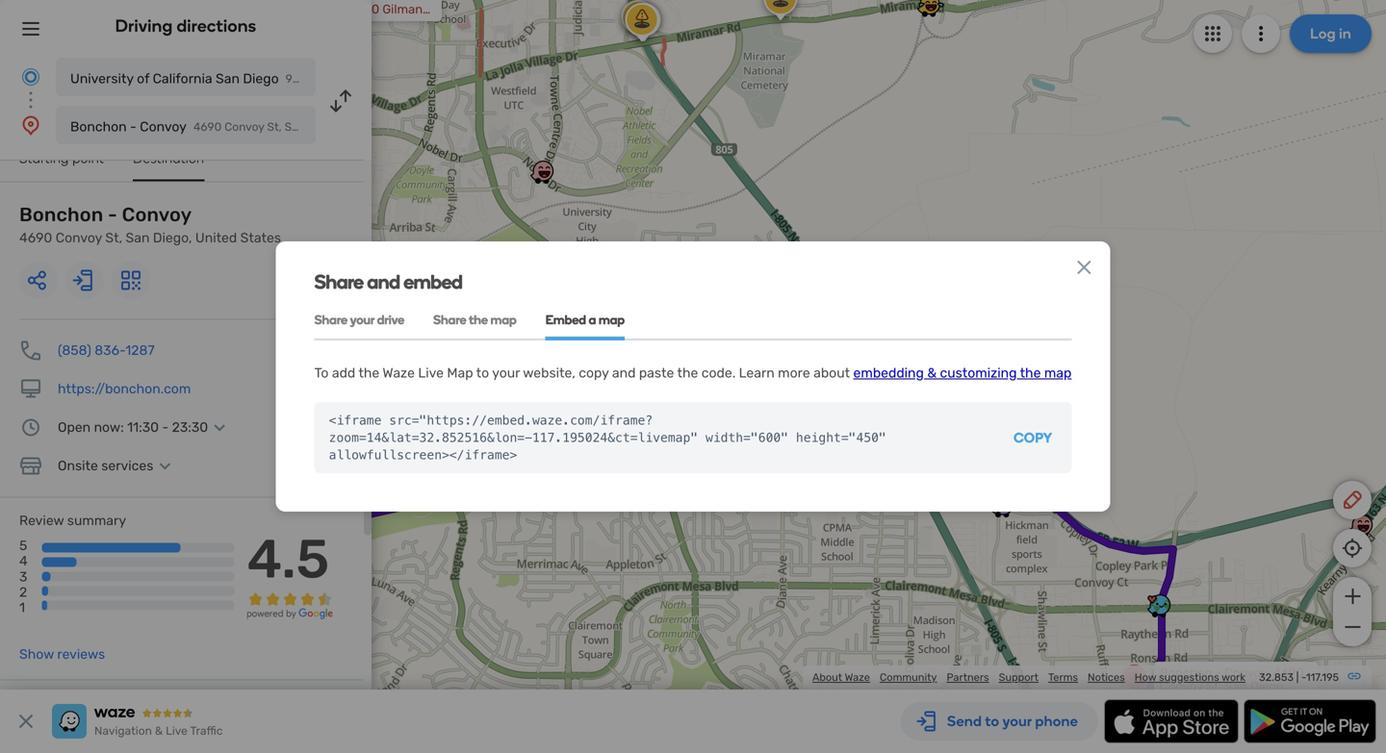 Task type: describe. For each thing, give the bounding box(es) containing it.
share for share and embed
[[314, 271, 364, 294]]

copy
[[579, 365, 609, 381]]

destination button
[[133, 150, 204, 181]]

0 vertical spatial your
[[350, 313, 375, 328]]

onsite services
[[58, 458, 153, 474]]

review
[[19, 513, 64, 529]]

embed
[[404, 271, 463, 294]]

chevron down image
[[208, 420, 231, 436]]

reviews
[[57, 647, 105, 663]]

onsite
[[58, 458, 98, 474]]

university of california san diego button
[[56, 58, 316, 96]]

clock image
[[19, 416, 42, 440]]

1287
[[125, 343, 155, 359]]

1 vertical spatial &
[[155, 725, 163, 738]]

starting point button
[[19, 150, 104, 180]]

embed
[[546, 313, 586, 328]]

<iframe src="https://embed.waze.com/iframe?zoom=14&lat=32.852516&lon=-117.195024&ct=livemap" width="600" height="450" allowfullscreen></iframe> text field
[[314, 402, 995, 474]]

a
[[589, 313, 596, 328]]

bonchon - convoy button
[[56, 106, 316, 144]]

san inside button
[[216, 71, 240, 87]]

united for convoy,
[[1160, 693, 1199, 708]]

point
[[72, 150, 104, 167]]

summary
[[67, 513, 126, 529]]

share and embed
[[314, 271, 463, 294]]

more
[[778, 365, 810, 381]]

convoy,
[[1225, 666, 1271, 681]]

0 vertical spatial and
[[367, 271, 400, 294]]

add
[[332, 365, 356, 381]]

terms link
[[1048, 672, 1078, 685]]

driving
[[115, 15, 173, 36]]

traffic
[[190, 725, 223, 738]]

now:
[[94, 420, 124, 436]]

customizing
[[940, 365, 1017, 381]]

1 vertical spatial live
[[166, 725, 188, 738]]

(858) 836-1287
[[58, 343, 155, 359]]

community link
[[880, 672, 937, 685]]

map for share the map
[[491, 313, 517, 328]]

store image
[[19, 455, 42, 478]]

partners
[[947, 672, 989, 685]]

the left code.
[[677, 365, 698, 381]]

4690 for convoy,
[[1274, 666, 1304, 681]]

diego, for convoy,
[[1251, 680, 1287, 695]]

of
[[137, 71, 149, 87]]

1 horizontal spatial and
[[612, 365, 636, 381]]

0 vertical spatial &
[[927, 365, 937, 381]]

support
[[999, 672, 1039, 685]]

california
[[153, 71, 212, 87]]

117.195
[[1306, 672, 1339, 685]]

share your drive link
[[314, 301, 405, 341]]

2
[[19, 585, 27, 601]]

836-
[[95, 343, 125, 359]]

to
[[314, 365, 329, 381]]

show
[[19, 647, 54, 663]]

call image
[[19, 339, 42, 362]]

link image
[[1347, 669, 1362, 685]]

open
[[58, 420, 91, 436]]

review summary
[[19, 513, 126, 529]]

bonchon for bonchon - convoy, 4690 convoy st, san diego, united states
[[1160, 666, 1213, 681]]

zoom in image
[[1341, 585, 1365, 608]]

show reviews
[[19, 647, 105, 663]]

share your drive
[[314, 313, 405, 328]]

bonchon for bonchon - convoy 4690 convoy st, san diego, united states
[[19, 204, 103, 226]]

0 vertical spatial waze
[[383, 365, 415, 381]]

1 horizontal spatial your
[[492, 365, 520, 381]]

suggestions
[[1159, 672, 1220, 685]]

open now: 11:30 - 23:30
[[58, 420, 208, 436]]

learn
[[739, 365, 775, 381]]

drive
[[377, 313, 405, 328]]

computer image
[[19, 378, 42, 401]]

32.853
[[1259, 672, 1294, 685]]

the up to
[[469, 313, 488, 328]]

about
[[814, 365, 850, 381]]

website,
[[523, 365, 576, 381]]

notices link
[[1088, 672, 1125, 685]]

st, for convoy,
[[1206, 680, 1222, 695]]

1
[[19, 600, 25, 616]]

5
[[19, 538, 27, 554]]

diego, for convoy
[[153, 230, 192, 246]]

code.
[[702, 365, 736, 381]]

onsite services button
[[58, 458, 177, 474]]

starting
[[19, 150, 69, 167]]

|
[[1297, 672, 1299, 685]]

navigation
[[94, 725, 152, 738]]

to
[[476, 365, 489, 381]]



Task type: vqa. For each thing, say whether or not it's contained in the screenshot.
California
yes



Task type: locate. For each thing, give the bounding box(es) containing it.
san for convoy
[[126, 230, 150, 246]]

about waze community partners support terms notices how suggestions work
[[813, 672, 1246, 685]]

0 vertical spatial 4690
[[19, 230, 52, 246]]

1 vertical spatial 4690
[[1274, 666, 1304, 681]]

university
[[70, 71, 134, 87]]

2 horizontal spatial map
[[1044, 365, 1072, 381]]

st,
[[105, 230, 122, 246], [1206, 680, 1222, 695]]

starting point
[[19, 150, 104, 167]]

2 vertical spatial bonchon
[[1160, 666, 1213, 681]]

bonchon inside 'button'
[[70, 119, 127, 135]]

map
[[491, 313, 517, 328], [599, 313, 625, 328], [1044, 365, 1072, 381]]

share for share the map
[[433, 313, 467, 328]]

0 horizontal spatial map
[[491, 313, 517, 328]]

st, for convoy
[[105, 230, 122, 246]]

your right to
[[492, 365, 520, 381]]

how
[[1135, 672, 1157, 685]]

the
[[469, 313, 488, 328], [359, 365, 380, 381], [677, 365, 698, 381], [1020, 365, 1041, 381]]

and up drive
[[367, 271, 400, 294]]

4
[[19, 554, 28, 570]]

united inside bonchon - convoy 4690 convoy st, san diego, united states
[[195, 230, 237, 246]]

1 horizontal spatial map
[[599, 313, 625, 328]]

share
[[314, 271, 364, 294], [314, 313, 348, 328], [433, 313, 467, 328]]

- inside bonchon - convoy, 4690 convoy st, san diego, united states
[[1216, 666, 1222, 681]]

share down embed on the top left of page
[[433, 313, 467, 328]]

san
[[216, 71, 240, 87], [126, 230, 150, 246], [1225, 680, 1248, 695]]

san down "destination" button
[[126, 230, 150, 246]]

location image
[[19, 114, 42, 137]]

share the map
[[433, 313, 517, 328]]

1 horizontal spatial united
[[1160, 693, 1199, 708]]

driving directions
[[115, 15, 257, 36]]

0 horizontal spatial states
[[240, 230, 281, 246]]

bonchon down starting point button
[[19, 204, 103, 226]]

your
[[350, 313, 375, 328], [492, 365, 520, 381]]

0 vertical spatial st,
[[105, 230, 122, 246]]

0 horizontal spatial san
[[126, 230, 150, 246]]

1 horizontal spatial live
[[418, 365, 444, 381]]

0 horizontal spatial and
[[367, 271, 400, 294]]

san left diego
[[216, 71, 240, 87]]

share up to at the left of the page
[[314, 313, 348, 328]]

university of california san diego
[[70, 71, 279, 87]]

map for embed a map
[[599, 313, 625, 328]]

bonchon
[[70, 119, 127, 135], [19, 204, 103, 226], [1160, 666, 1213, 681]]

copy
[[1014, 430, 1053, 446]]

states for convoy,
[[1202, 693, 1240, 708]]

0 vertical spatial united
[[195, 230, 237, 246]]

1 vertical spatial your
[[492, 365, 520, 381]]

(858)
[[58, 343, 91, 359]]

diego
[[243, 71, 279, 87]]

the right add
[[359, 365, 380, 381]]

4690 for convoy
[[19, 230, 52, 246]]

united down suggestions
[[1160, 693, 1199, 708]]

4690 inside bonchon - convoy, 4690 convoy st, san diego, united states
[[1274, 666, 1304, 681]]

1 horizontal spatial waze
[[845, 672, 870, 685]]

share the map link
[[433, 301, 517, 341]]

san for convoy,
[[1225, 680, 1248, 695]]

destination
[[133, 150, 204, 167]]

diego, left |
[[1251, 680, 1287, 695]]

diego, inside bonchon - convoy, 4690 convoy st, san diego, united states
[[1251, 680, 1287, 695]]

embedding
[[854, 365, 924, 381]]

0 horizontal spatial united
[[195, 230, 237, 246]]

about
[[813, 672, 843, 685]]

0 vertical spatial san
[[216, 71, 240, 87]]

-
[[130, 119, 137, 135], [108, 204, 117, 226], [162, 420, 169, 436], [1216, 666, 1222, 681], [1302, 672, 1306, 685]]

0 horizontal spatial &
[[155, 725, 163, 738]]

chevron down image
[[153, 459, 177, 474]]

0 horizontal spatial st,
[[105, 230, 122, 246]]

32.853 | -117.195
[[1259, 672, 1339, 685]]

1 vertical spatial san
[[126, 230, 150, 246]]

0 vertical spatial bonchon
[[70, 119, 127, 135]]

the right customizing
[[1020, 365, 1041, 381]]

live left 'traffic'
[[166, 725, 188, 738]]

waze down drive
[[383, 365, 415, 381]]

embed a map link
[[546, 301, 625, 341]]

& right navigation
[[155, 725, 163, 738]]

1 horizontal spatial 4690
[[1274, 666, 1304, 681]]

convoy inside bonchon - convoy, 4690 convoy st, san diego, united states
[[1160, 680, 1203, 695]]

share for share your drive
[[314, 313, 348, 328]]

4690 inside bonchon - convoy 4690 convoy st, san diego, united states
[[19, 230, 52, 246]]

1 vertical spatial united
[[1160, 693, 1199, 708]]

x image
[[1073, 256, 1096, 279]]

map left embed
[[491, 313, 517, 328]]

bonchon - convoy
[[70, 119, 187, 135]]

bonchon - convoy 4690 convoy st, san diego, united states
[[19, 204, 281, 246]]

san inside bonchon - convoy, 4690 convoy st, san diego, united states
[[1225, 680, 1248, 695]]

embed a map
[[546, 313, 625, 328]]

paste
[[639, 365, 674, 381]]

copy button
[[995, 402, 1072, 474]]

map right a
[[599, 313, 625, 328]]

- for bonchon - convoy, 4690 convoy st, san diego, united states
[[1216, 666, 1222, 681]]

and right the copy
[[612, 365, 636, 381]]

work
[[1222, 672, 1246, 685]]

3
[[19, 569, 27, 585]]

services
[[101, 458, 153, 474]]

bonchon - convoy, 4690 convoy st, san diego, united states
[[1160, 666, 1304, 708]]

https://bonchon.com link
[[58, 381, 191, 397]]

4690 down starting point button
[[19, 230, 52, 246]]

1 vertical spatial waze
[[845, 672, 870, 685]]

waze right about
[[845, 672, 870, 685]]

0 vertical spatial states
[[240, 230, 281, 246]]

1 horizontal spatial diego,
[[1251, 680, 1287, 695]]

2 horizontal spatial san
[[1225, 680, 1248, 695]]

navigation & live traffic
[[94, 725, 223, 738]]

5 4 3 2 1
[[19, 538, 28, 616]]

convoy
[[140, 119, 187, 135], [122, 204, 192, 226], [56, 230, 102, 246], [1160, 680, 1203, 695]]

- inside 'button'
[[130, 119, 137, 135]]

11:30
[[127, 420, 159, 436]]

1 horizontal spatial states
[[1202, 693, 1240, 708]]

your left drive
[[350, 313, 375, 328]]

- for bonchon - convoy 4690 convoy st, san diego, united states
[[108, 204, 117, 226]]

open now: 11:30 - 23:30 button
[[58, 420, 231, 436]]

1 vertical spatial bonchon
[[19, 204, 103, 226]]

0 horizontal spatial your
[[350, 313, 375, 328]]

about waze link
[[813, 672, 870, 685]]

san left 32.853
[[1225, 680, 1248, 695]]

convoy down starting point button
[[56, 230, 102, 246]]

0 horizontal spatial diego,
[[153, 230, 192, 246]]

states inside bonchon - convoy 4690 convoy st, san diego, united states
[[240, 230, 281, 246]]

bonchon up point on the left of the page
[[70, 119, 127, 135]]

diego, inside bonchon - convoy 4690 convoy st, san diego, united states
[[153, 230, 192, 246]]

live
[[418, 365, 444, 381], [166, 725, 188, 738]]

states
[[240, 230, 281, 246], [1202, 693, 1240, 708]]

(858) 836-1287 link
[[58, 343, 155, 359]]

san inside bonchon - convoy 4690 convoy st, san diego, united states
[[126, 230, 150, 246]]

2 vertical spatial san
[[1225, 680, 1248, 695]]

st, inside bonchon - convoy, 4690 convoy st, san diego, united states
[[1206, 680, 1222, 695]]

x image
[[14, 711, 38, 734]]

0 horizontal spatial waze
[[383, 365, 415, 381]]

- for bonchon - convoy
[[130, 119, 137, 135]]

community
[[880, 672, 937, 685]]

zoom out image
[[1341, 616, 1365, 639]]

bonchon inside bonchon - convoy 4690 convoy st, san diego, united states
[[19, 204, 103, 226]]

convoy down "destination" button
[[122, 204, 192, 226]]

bonchon inside bonchon - convoy, 4690 convoy st, san diego, united states
[[1160, 666, 1213, 681]]

1 horizontal spatial san
[[216, 71, 240, 87]]

convoy inside 'button'
[[140, 119, 187, 135]]

terms
[[1048, 672, 1078, 685]]

4.5
[[247, 528, 329, 592]]

1 horizontal spatial &
[[927, 365, 937, 381]]

united
[[195, 230, 237, 246], [1160, 693, 1199, 708]]

diego, down "destination" button
[[153, 230, 192, 246]]

united down "destination" button
[[195, 230, 237, 246]]

convoy up destination
[[140, 119, 187, 135]]

how suggestions work link
[[1135, 672, 1246, 685]]

united inside bonchon - convoy, 4690 convoy st, san diego, united states
[[1160, 693, 1199, 708]]

4690 left 117.195
[[1274, 666, 1304, 681]]

notices
[[1088, 672, 1125, 685]]

waze
[[383, 365, 415, 381], [845, 672, 870, 685]]

0 horizontal spatial 4690
[[19, 230, 52, 246]]

st, inside bonchon - convoy 4690 convoy st, san diego, united states
[[105, 230, 122, 246]]

1 vertical spatial diego,
[[1251, 680, 1287, 695]]

live left map
[[418, 365, 444, 381]]

1 vertical spatial st,
[[1206, 680, 1222, 695]]

bonchon for bonchon - convoy
[[70, 119, 127, 135]]

map up the copy button
[[1044, 365, 1072, 381]]

pencil image
[[1341, 489, 1364, 512]]

united for convoy
[[195, 230, 237, 246]]

convoy right how
[[1160, 680, 1203, 695]]

share up the 'share your drive'
[[314, 271, 364, 294]]

0 vertical spatial diego,
[[153, 230, 192, 246]]

- inside bonchon - convoy 4690 convoy st, san diego, united states
[[108, 204, 117, 226]]

map
[[447, 365, 473, 381]]

& right embedding
[[927, 365, 937, 381]]

4690
[[19, 230, 52, 246], [1274, 666, 1304, 681]]

23:30
[[172, 420, 208, 436]]

bonchon right how
[[1160, 666, 1213, 681]]

1 horizontal spatial st,
[[1206, 680, 1222, 695]]

to add the waze live map to your website, copy and paste the code. learn more about embedding & customizing the map
[[314, 365, 1072, 381]]

0 horizontal spatial live
[[166, 725, 188, 738]]

https://bonchon.com
[[58, 381, 191, 397]]

current location image
[[19, 65, 42, 89]]

states inside bonchon - convoy, 4690 convoy st, san diego, united states
[[1202, 693, 1240, 708]]

partners link
[[947, 672, 989, 685]]

directions
[[177, 15, 257, 36]]

0 vertical spatial live
[[418, 365, 444, 381]]

embedding & customizing the map link
[[854, 365, 1072, 381]]

states for convoy
[[240, 230, 281, 246]]

and
[[367, 271, 400, 294], [612, 365, 636, 381]]

1 vertical spatial states
[[1202, 693, 1240, 708]]

diego,
[[153, 230, 192, 246], [1251, 680, 1287, 695]]

support link
[[999, 672, 1039, 685]]

1 vertical spatial and
[[612, 365, 636, 381]]



